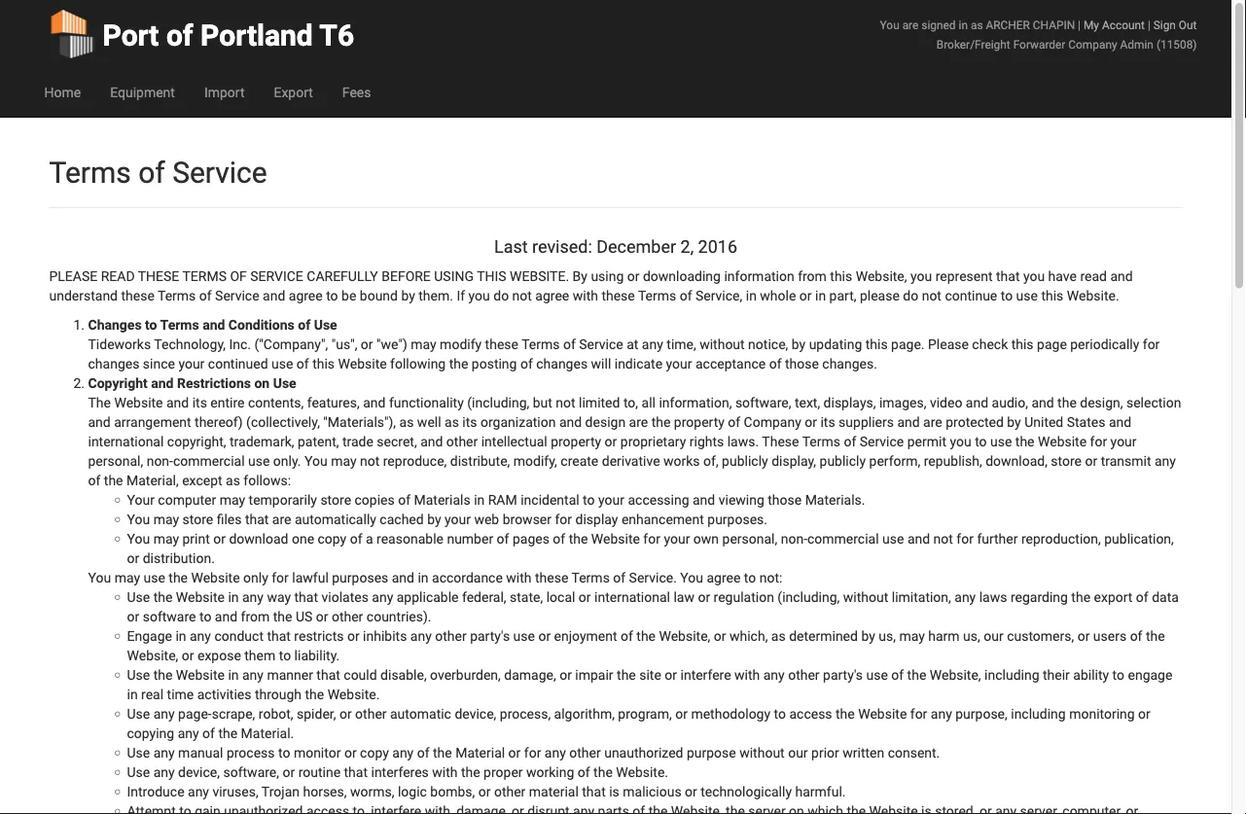 Task type: describe. For each thing, give the bounding box(es) containing it.
or right law
[[698, 589, 710, 605]]

or right monitor
[[344, 745, 357, 761]]

violates
[[322, 589, 369, 605]]

or left expose at the left
[[182, 647, 194, 663]]

modify
[[440, 336, 482, 352]]

time,
[[667, 336, 696, 352]]

website, down harm
[[930, 667, 981, 683]]

whole
[[760, 287, 796, 303]]

impair
[[575, 667, 614, 683]]

for down "incidental"
[[555, 511, 572, 527]]

for inside changes to terms and conditions of use tideworks technology, inc. ("company", "us", or "we") may modify these terms of service at any time, without notice, by updating                  this page. please check this page periodically for changes since your continued use of this website following the posting of                  changes will indicate your acceptance of those changes.
[[1143, 336, 1160, 352]]

the down material
[[461, 764, 480, 780]]

continued
[[208, 355, 268, 372]]

conduct
[[214, 628, 264, 644]]

may inside use the website in any way that violates any applicable federal, state, local or international law or regulation (including,                          without limitation, any laws regarding the export of data or software to and from the us or other countries). engage in any conduct that restricts or inhibits any other party's use or enjoyment of the website, or which, as determined                          by us, may harm us, our customers, or users of the website, or expose them to liability. use the website in any manner that could disable, overburden, damage, or impair the site or interfere with any other party's                          use of the website, including their ability to engage in real time activities through the website. use any page-scrape, robot, spider, or other automatic device, process, algorithm, program, or methodology to access the                          website for any purpose, including monitoring or copying any of the material. use any manual process to monitor or copy any of the material or for any other unauthorized purpose without our prior written consent. use any device, software, or routine that interferes with the proper working of the website. introduce any viruses, trojan horses, worms, logic bombs, or other material that is malicious or technologically harmful.
[[900, 628, 925, 644]]

to down protected
[[975, 433, 987, 449]]

the up states
[[1058, 394, 1077, 410]]

purposes
[[332, 570, 389, 586]]

1 horizontal spatial personal,
[[723, 531, 778, 547]]

downloading
[[643, 268, 721, 284]]

as inside use the website in any way that violates any applicable federal, state, local or international law or regulation (including,                          without limitation, any laws regarding the export of data or software to and from the us or other countries). engage in any conduct that restricts or inhibits any other party's use or enjoyment of the website, or which, as determined                          by us, may harm us, our customers, or users of the website, or expose them to liability. use the website in any manner that could disable, overburden, damage, or impair the site or interfere with any other party's                          use of the website, including their ability to engage in real time activities through the website. use any page-scrape, robot, spider, or other automatic device, process, algorithm, program, or methodology to access the                          website for any purpose, including monitoring or copying any of the material. use any manual process to monitor or copy any of the material or for any other unauthorized purpose without our prior written consent. use any device, software, or routine that interferes with the proper working of the website. introduce any viruses, trojan horses, worms, logic bombs, or other material that is malicious or technologically harmful.
[[772, 628, 786, 644]]

information,
[[659, 394, 732, 410]]

0 horizontal spatial website.
[[328, 686, 380, 702]]

or left inhibits
[[347, 628, 360, 644]]

regulation
[[714, 589, 774, 605]]

well
[[417, 414, 441, 430]]

to right continue
[[1001, 287, 1013, 303]]

browser
[[503, 511, 552, 527]]

1 vertical spatial our
[[788, 745, 808, 761]]

website down expose at the left
[[176, 667, 225, 683]]

using
[[434, 268, 474, 284]]

thereof)
[[195, 414, 243, 430]]

of up interferes
[[417, 745, 430, 761]]

functionality
[[389, 394, 464, 410]]

are up permit at right
[[924, 414, 943, 430]]

these down using on the top of page
[[602, 287, 635, 303]]

monitoring
[[1070, 706, 1135, 722]]

through
[[255, 686, 302, 702]]

use up copying
[[127, 706, 150, 722]]

may inside changes to terms and conditions of use tideworks technology, inc. ("company", "us", or "we") may modify these terms of service at any time, without notice, by updating                  this page. please check this page periodically for changes since your continued use of this website following the posting of                  changes will indicate your acceptance of those changes.
[[411, 336, 437, 352]]

terms down downloading
[[638, 287, 677, 303]]

with inside please read these terms of service carefully before using this website. by using or downloading information from this website,              you represent that you have read and understand these terms of service and agree to be bound by them. if you do not agree with these              terms of service, in whole or in part, please do not continue to use this website.
[[573, 287, 598, 303]]

could
[[344, 667, 377, 683]]

carefully
[[307, 268, 378, 284]]

process,
[[500, 706, 551, 722]]

download,
[[986, 453, 1048, 469]]

to,
[[624, 394, 638, 410]]

monitor
[[294, 745, 341, 761]]

data
[[1152, 589, 1179, 605]]

use down trademark,
[[248, 453, 270, 469]]

company inside copyright and restrictions on use the website and its entire contents, features, and functionality (including, but not limited to, all information, software, text,                  displays, images, video and audio, and the design, selection and arrangement thereof) (collectively, "materials"), as well as its                  organization and design are the property of company or its suppliers and are protected by united states and international copyright,                  trademark, patent, trade secret, and other intellectual property or proprietary rights laws.  these terms of service permit you to                  use the website for your personal, non-commercial use only. you may not reproduce, distribute, modify, create derivative works of,                  publicly display, publicly perform, republish, download, store or transmit any of the material, except as follows: your computer may temporarily store copies of materials in ram incidental to your accessing and viewing those materials. you may store files that are automatically cached by your web browser for display enhancement purposes. you may print or download one copy of a reasonable number of pages of the website for your own personal, non-commercial use and                          not for further reproduction, publication, or distribution. you may use the website only for lawful purposes and in accordance with these terms of service. you agree to not:
[[744, 414, 802, 430]]

these inside copyright and restrictions on use the website and its entire contents, features, and functionality (including, but not limited to, all information, software, text,                  displays, images, video and audio, and the design, selection and arrangement thereof) (collectively, "materials"), as well as its                  organization and design are the property of company or its suppliers and are protected by united states and international copyright,                  trademark, patent, trade secret, and other intellectual property or proprietary rights laws.  these terms of service permit you to                  use the website for your personal, non-commercial use only. you may not reproduce, distribute, modify, create derivative works of,                  publicly display, publicly perform, republish, download, store or transmit any of the material, except as follows: your computer may temporarily store copies of materials in ram incidental to your accessing and viewing those materials. you may store files that are automatically cached by your web browser for display enhancement purposes. you may print or download one copy of a reasonable number of pages of the website for your own personal, non-commercial use and                          not for further reproduction, publication, or distribution. you may use the website only for lawful purposes and in accordance with these terms of service. you agree to not:
[[535, 570, 569, 586]]

and up "materials"),
[[363, 394, 386, 410]]

technologically
[[701, 784, 792, 800]]

access
[[790, 706, 833, 722]]

use inside changes to terms and conditions of use tideworks technology, inc. ("company", "us", or "we") may modify these terms of service at any time, without notice, by updating                  this page. please check this page periodically for changes since your continued use of this website following the posting of                  changes will indicate your acceptance of those changes.
[[272, 355, 293, 372]]

or left 'distribution.'
[[127, 550, 139, 566]]

1 do from the left
[[494, 287, 509, 303]]

notice,
[[748, 336, 789, 352]]

0 vertical spatial including
[[985, 667, 1040, 683]]

the left material
[[433, 745, 452, 761]]

use up written
[[867, 667, 888, 683]]

use inside changes to terms and conditions of use tideworks technology, inc. ("company", "us", or "we") may modify these terms of service at any time, without notice, by updating                  this page. please check this page periodically for changes since your continued use of this website following the posting of                  changes will indicate your acceptance of those changes.
[[314, 317, 337, 333]]

disable,
[[381, 667, 427, 683]]

of up cached
[[398, 492, 411, 508]]

any down "which," on the right bottom of the page
[[764, 667, 785, 683]]

them
[[245, 647, 276, 663]]

1 horizontal spatial its
[[463, 414, 477, 430]]

text,
[[795, 394, 820, 410]]

or left the enjoyment
[[539, 628, 551, 644]]

home
[[44, 84, 81, 100]]

displays,
[[824, 394, 876, 410]]

enhancement
[[622, 511, 704, 527]]

service down import dropdown button
[[172, 155, 267, 190]]

any inside copyright and restrictions on use the website and its entire contents, features, and functionality (including, but not limited to, all information, software, text,                  displays, images, video and audio, and the design, selection and arrangement thereof) (collectively, "materials"), as well as its                  organization and design are the property of company or its suppliers and are protected by united states and international copyright,                  trademark, patent, trade secret, and other intellectual property or proprietary rights laws.  these terms of service permit you to                  use the website for your personal, non-commercial use only. you may not reproduce, distribute, modify, create derivative works of,                  publicly display, publicly perform, republish, download, store or transmit any of the material, except as follows: your computer may temporarily store copies of materials in ram incidental to your accessing and viewing those materials. you may store files that are automatically cached by your web browser for display enhancement purposes. you may print or download one copy of a reasonable number of pages of the website for your own personal, non-commercial use and                          not for further reproduction, publication, or distribution. you may use the website only for lawful purposes and in accordance with these terms of service. you agree to not:
[[1155, 453, 1176, 469]]

limitation,
[[892, 589, 952, 605]]

may down computer
[[153, 511, 179, 527]]

1 us, from the left
[[879, 628, 896, 644]]

to up regulation
[[744, 570, 756, 586]]

1 vertical spatial including
[[1011, 706, 1066, 722]]

for up working
[[524, 745, 541, 761]]

in left the real
[[127, 686, 138, 702]]

harm
[[929, 628, 960, 644]]

by inside use the website in any way that violates any applicable federal, state, local or international law or regulation (including,                          without limitation, any laws regarding the export of data or software to and from the us or other countries). engage in any conduct that restricts or inhibits any other party's use or enjoyment of the website, or which, as determined                          by us, may harm us, our customers, or users of the website, or expose them to liability. use the website in any manner that could disable, overburden, damage, or impair the site or interfere with any other party's                          use of the website, including their ability to engage in real time activities through the website. use any page-scrape, robot, spider, or other automatic device, process, algorithm, program, or methodology to access the                          website for any purpose, including monitoring or copying any of the material. use any manual process to monitor or copy any of the material or for any other unauthorized purpose without our prior written consent. use any device, software, or routine that interferes with the proper working of the website. introduce any viruses, trojan horses, worms, logic bombs, or other material that is malicious or technologically harmful.
[[862, 628, 876, 644]]

by inside please read these terms of service carefully before using this website. by using or downloading information from this website,              you represent that you have read and understand these terms of service and agree to be bound by them. if you do not agree with these              terms of service, in whole or in part, please do not continue to use this website.
[[401, 287, 415, 303]]

international inside use the website in any way that violates any applicable federal, state, local or international law or regulation (including,                          without limitation, any laws regarding the export of data or software to and from the us or other countries). engage in any conduct that restricts or inhibits any other party's use or enjoyment of the website, or which, as determined                          by us, may harm us, our customers, or users of the website, or expose them to liability. use the website in any manner that could disable, overburden, damage, or impair the site or interfere with any other party's                          use of the website, including their ability to engage in real time activities through the website. use any page-scrape, robot, spider, or other automatic device, process, algorithm, program, or methodology to access the                          website for any purpose, including monitoring or copying any of the material. use any manual process to monitor or copy any of the material or for any other unauthorized purpose without our prior written consent. use any device, software, or routine that interferes with the proper working of the website. introduce any viruses, trojan horses, worms, logic bombs, or other material that is malicious or technologically harmful.
[[595, 589, 670, 605]]

this down "us",
[[313, 355, 335, 372]]

signed
[[922, 18, 956, 32]]

in up 'activities'
[[228, 667, 239, 683]]

the up 'engage'
[[1146, 628, 1165, 644]]

or right program,
[[676, 706, 688, 722]]

terms down these
[[158, 287, 196, 303]]

(including, inside copyright and restrictions on use the website and its entire contents, features, and functionality (including, but not limited to, all information, software, text,                  displays, images, video and audio, and the design, selection and arrangement thereof) (collectively, "materials"), as well as its                  organization and design are the property of company or its suppliers and are protected by united states and international copyright,                  trademark, patent, trade secret, and other intellectual property or proprietary rights laws.  these terms of service permit you to                  use the website for your personal, non-commercial use only. you may not reproduce, distribute, modify, create derivative works of,                  publicly display, publicly perform, republish, download, store or transmit any of the material, except as follows: your computer may temporarily store copies of materials in ram incidental to your accessing and viewing those materials. you may store files that are automatically cached by your web browser for display enhancement purposes. you may print or download one copy of a reasonable number of pages of the website for your own personal, non-commercial use and                          not for further reproduction, publication, or distribution. you may use the website only for lawful purposes and in accordance with these terms of service. you agree to not:
[[467, 394, 530, 410]]

design
[[585, 414, 626, 430]]

of left the 'a'
[[350, 531, 363, 547]]

print
[[182, 531, 210, 547]]

in left 'part,'
[[815, 287, 826, 303]]

to down the material.
[[278, 745, 290, 761]]

1 changes from the left
[[88, 355, 140, 372]]

other down algorithm,
[[570, 745, 601, 761]]

are inside you are signed in as archer chapin | my account | sign out broker/freight forwarder company admin (11508)
[[903, 18, 919, 32]]

or left transmit
[[1085, 453, 1098, 469]]

terms down home popup button
[[49, 155, 131, 190]]

those inside copyright and restrictions on use the website and its entire contents, features, and functionality (including, but not limited to, all information, software, text,                  displays, images, video and audio, and the design, selection and arrangement thereof) (collectively, "materials"), as well as its                  organization and design are the property of company or its suppliers and are protected by united states and international copyright,                  trademark, patent, trade secret, and other intellectual property or proprietary rights laws.  these terms of service permit you to                  use the website for your personal, non-commercial use only. you may not reproduce, distribute, modify, create derivative works of,                  publicly display, publicly perform, republish, download, store or transmit any of the material, except as follows: your computer may temporarily store copies of materials in ram incidental to your accessing and viewing those materials. you may store files that are automatically cached by your web browser for display enhancement purposes. you may print or download one copy of a reasonable number of pages of the website for your own personal, non-commercial use and                          not for further reproduction, publication, or distribution. you may use the website only for lawful purposes and in accordance with these terms of service. you agree to not:
[[768, 492, 802, 508]]

website left only
[[191, 570, 240, 586]]

other down violates
[[332, 608, 363, 625]]

you left represent
[[911, 268, 932, 284]]

viruses,
[[213, 784, 259, 800]]

from inside please read these terms of service carefully before using this website. by using or downloading information from this website,              you represent that you have read and understand these terms of service and agree to be bound by them. if you do not agree with these              terms of service, in whole or in part, please do not continue to use this website.
[[798, 268, 827, 284]]

1 horizontal spatial website.
[[616, 764, 669, 780]]

may up files
[[220, 492, 245, 508]]

acceptance
[[696, 355, 766, 372]]

pages
[[513, 531, 550, 547]]

with inside copyright and restrictions on use the website and its entire contents, features, and functionality (including, but not limited to, all information, software, text,                  displays, images, video and audio, and the design, selection and arrangement thereof) (collectively, "materials"), as well as its                  organization and design are the property of company or its suppliers and are protected by united states and international copyright,                  trademark, patent, trade secret, and other intellectual property or proprietary rights laws.  these terms of service permit you to                  use the website for your personal, non-commercial use only. you may not reproduce, distribute, modify, create derivative works of,                  publicly display, publicly perform, republish, download, store or transmit any of the material, except as follows: your computer may temporarily store copies of materials in ram incidental to your accessing and viewing those materials. you may store files that are automatically cached by your web browser for display enhancement purposes. you may print or download one copy of a reasonable number of pages of the website for your own personal, non-commercial use and                          not for further reproduction, publication, or distribution. you may use the website only for lawful purposes and in accordance with these terms of service. you agree to not:
[[506, 570, 532, 586]]

material
[[456, 745, 505, 761]]

that up us
[[294, 589, 318, 605]]

forwarder
[[1014, 37, 1066, 51]]

website.
[[510, 268, 569, 284]]

purpose,
[[956, 706, 1008, 722]]

1 vertical spatial without
[[843, 589, 889, 605]]

other up overburden,
[[435, 628, 467, 644]]

this
[[477, 268, 507, 284]]

reasonable
[[377, 531, 444, 547]]

periodically
[[1071, 336, 1140, 352]]

without inside changes to terms and conditions of use tideworks technology, inc. ("company", "us", or "we") may modify these terms of service at any time, without notice, by updating                  this page. please check this page periodically for changes since your continued use of this website following the posting of                  changes will indicate your acceptance of those changes.
[[700, 336, 745, 352]]

any up interferes
[[392, 745, 414, 761]]

use up download,
[[991, 433, 1012, 449]]

organization
[[481, 414, 556, 430]]

1 | from the left
[[1078, 18, 1081, 32]]

this up 'part,'
[[830, 268, 853, 284]]

of left material,
[[88, 472, 101, 488]]

fees button
[[328, 68, 386, 117]]

automatically
[[295, 511, 377, 527]]

and up the limitation,
[[908, 531, 930, 547]]

of right posting
[[521, 355, 533, 372]]

the up is
[[594, 764, 613, 780]]

those inside changes to terms and conditions of use tideworks technology, inc. ("company", "us", or "we") may modify these terms of service at any time, without notice, by updating                  this page. please check this page periodically for changes since your continued use of this website following the posting of                  changes will indicate your acceptance of those changes.
[[785, 355, 819, 372]]

united
[[1025, 414, 1064, 430]]

import button
[[190, 68, 259, 117]]

archer
[[986, 18, 1030, 32]]

and up arrangement
[[166, 394, 189, 410]]

equipment
[[110, 84, 175, 100]]

export
[[274, 84, 313, 100]]

reproduction,
[[1022, 531, 1101, 547]]

bound
[[360, 287, 398, 303]]

2 changes from the left
[[536, 355, 588, 372]]

website up written
[[858, 706, 907, 722]]

as inside you are signed in as archer chapin | my account | sign out broker/freight forwarder company admin (11508)
[[971, 18, 983, 32]]

federal,
[[462, 589, 507, 605]]

as up secret,
[[400, 414, 414, 430]]

of right port
[[166, 18, 193, 53]]

in inside you are signed in as archer chapin | my account | sign out broker/freight forwarder company admin (11508)
[[959, 18, 968, 32]]

may up 'distribution.'
[[153, 531, 179, 547]]

1 horizontal spatial store
[[321, 492, 351, 508]]

engage
[[1128, 667, 1173, 683]]

or left "which," on the right bottom of the page
[[714, 628, 726, 644]]

at
[[627, 336, 639, 352]]

check
[[972, 336, 1008, 352]]

or down text,
[[805, 414, 817, 430]]

manner
[[267, 667, 313, 683]]

website inside changes to terms and conditions of use tideworks technology, inc. ("company", "us", or "we") may modify these terms of service at any time, without notice, by updating                  this page. please check this page periodically for changes since your continued use of this website following the posting of                  changes will indicate your acceptance of those changes.
[[338, 355, 387, 372]]

you right if
[[469, 287, 490, 303]]

of up consent.
[[892, 667, 904, 683]]

technology,
[[154, 336, 226, 352]]

arrangement
[[114, 414, 191, 430]]

are down temporarily
[[272, 511, 291, 527]]

website, inside please read these terms of service carefully before using this website. by using or downloading information from this website,              you represent that you have read and understand these terms of service and agree to be bound by them. if you do not agree with these              terms of service, in whole or in part, please do not continue to use this website.
[[856, 268, 907, 284]]

part,
[[830, 287, 857, 303]]

may down trade
[[331, 453, 357, 469]]

will
[[591, 355, 611, 372]]

of left service.
[[613, 570, 626, 586]]

and right read
[[1111, 268, 1133, 284]]

1 vertical spatial property
[[551, 433, 602, 449]]

use up "introduce"
[[127, 764, 150, 780]]

to up display
[[583, 492, 595, 508]]

2 vertical spatial store
[[182, 511, 213, 527]]

us
[[296, 608, 313, 625]]

perform,
[[870, 453, 921, 469]]

or down proper
[[478, 784, 491, 800]]

laws.
[[728, 433, 759, 449]]

the up the real
[[153, 667, 173, 683]]

derivative
[[602, 453, 660, 469]]

create
[[561, 453, 599, 469]]

copyright
[[88, 375, 148, 391]]

service inside please read these terms of service carefully before using this website. by using or downloading information from this website,              you represent that you have read and understand these terms of service and agree to be bound by them. if you do not agree with these              terms of service, in whole or in part, please do not continue to use this website.
[[215, 287, 259, 303]]

page-
[[178, 706, 212, 722]]

you left have
[[1024, 268, 1045, 284]]

equipment button
[[96, 68, 190, 117]]

use down 'distribution.'
[[144, 570, 165, 586]]

from inside use the website in any way that violates any applicable federal, state, local or international law or regulation (including,                          without limitation, any laws regarding the export of data or software to and from the us or other countries). engage in any conduct that restricts or inhibits any other party's use or enjoyment of the website, or which, as determined                          by us, may harm us, our customers, or users of the website, or expose them to liability. use the website in any manner that could disable, overburden, damage, or impair the site or interfere with any other party's                          use of the website, including their ability to engage in real time activities through the website. use any page-scrape, robot, spider, or other automatic device, process, algorithm, program, or methodology to access the                          website for any purpose, including monitoring or copying any of the material. use any manual process to monitor or copy any of the material or for any other unauthorized purpose without our prior written consent. use any device, software, or routine that interferes with the proper working of the website. introduce any viruses, trojan horses, worms, logic bombs, or other material that is malicious or technologically harmful.
[[241, 608, 270, 625]]

0 horizontal spatial party's
[[470, 628, 510, 644]]

inhibits
[[363, 628, 407, 644]]

own
[[694, 531, 719, 547]]

download
[[229, 531, 288, 547]]

trojan
[[262, 784, 300, 800]]

0 vertical spatial personal,
[[88, 453, 143, 469]]

but
[[533, 394, 553, 410]]

1 vertical spatial device,
[[178, 764, 220, 780]]

your up display
[[598, 492, 625, 508]]

unauthorized
[[604, 745, 684, 761]]

use the website in any way that violates any applicable federal, state, local or international law or regulation (including,                          without limitation, any laws regarding the export of data or software to and from the us or other countries). engage in any conduct that restricts or inhibits any other party's use or enjoyment of the website, or which, as determined                          by us, may harm us, our customers, or users of the website, or expose them to liability. use the website in any manner that could disable, overburden, damage, or impair the site or interfere with any other party's                          use of the website, including their ability to engage in real time activities through the website. use any page-scrape, robot, spider, or other automatic device, process, algorithm, program, or methodology to access the                          website for any purpose, including monitoring or copying any of the material. use any manual process to monitor or copy any of the material or for any other unauthorized purpose without our prior written consent. use any device, software, or routine that interferes with the proper working of the website. introduce any viruses, trojan horses, worms, logic bombs, or other material that is malicious or technologically harmful.
[[127, 589, 1179, 800]]

of down please read these terms of service carefully before using this website. by using or downloading information from this website,              you represent that you have read and understand these terms of service and agree to be bound by them. if you do not agree with these              terms of service, in whole or in part, please do not continue to use this website.
[[563, 336, 576, 352]]

and down the
[[88, 414, 111, 430]]

other down proper
[[494, 784, 526, 800]]

as right well
[[445, 414, 459, 430]]

that up 'worms,'
[[344, 764, 368, 780]]

real
[[141, 686, 164, 702]]

copyright and restrictions on use the website and its entire contents, features, and functionality (including, but not limited to, all information, software, text,                  displays, images, video and audio, and the design, selection and arrangement thereof) (collectively, "materials"), as well as its                  organization and design are the property of company or its suppliers and are protected by united states and international copyright,                  trademark, patent, trade secret, and other intellectual property or proprietary rights laws.  these terms of service permit you to                  use the website for your personal, non-commercial use only. you may not reproduce, distribute, modify, create derivative works of,                  publicly display, publicly perform, republish, download, store or transmit any of the material, except as follows: your computer may temporarily store copies of materials in ram incidental to your accessing and viewing those materials. you may store files that are automatically cached by your web browser for display enhancement purposes. you may print or download one copy of a reasonable number of pages of the website for your own personal, non-commercial use and                          not for further reproduction, publication, or distribution. you may use the website only for lawful purposes and in accordance with these terms of service. you agree to not:
[[88, 375, 1182, 586]]

these
[[138, 268, 179, 284]]

or right malicious
[[685, 784, 698, 800]]



Task type: locate. For each thing, give the bounding box(es) containing it.
without up technologically
[[740, 745, 785, 761]]

its down displays,
[[821, 414, 836, 430]]

0 vertical spatial device,
[[455, 706, 497, 722]]

0 vertical spatial international
[[88, 433, 164, 449]]

the
[[88, 394, 111, 410]]

terms up local
[[572, 570, 610, 586]]

to right software
[[199, 608, 212, 625]]

international inside copyright and restrictions on use the website and its entire contents, features, and functionality (including, but not limited to, all information, software, text,                  displays, images, video and audio, and the design, selection and arrangement thereof) (collectively, "materials"), as well as its                  organization and design are the property of company or its suppliers and are protected by united states and international copyright,                  trademark, patent, trade secret, and other intellectual property or proprietary rights laws.  these terms of service permit you to                  use the website for your personal, non-commercial use only. you may not reproduce, distribute, modify, create derivative works of,                  publicly display, publicly perform, republish, download, store or transmit any of the material, except as follows: your computer may temporarily store copies of materials in ram incidental to your accessing and viewing those materials. you may store files that are automatically cached by your web browser for display enhancement purposes. you may print or download one copy of a reasonable number of pages of the website for your own personal, non-commercial use and                          not for further reproduction, publication, or distribution. you may use the website only for lawful purposes and in accordance with these terms of service. you agree to not:
[[88, 433, 164, 449]]

website. down could at left bottom
[[328, 686, 380, 702]]

0 vertical spatial (including,
[[467, 394, 530, 410]]

or inside changes to terms and conditions of use tideworks technology, inc. ("company", "us", or "we") may modify these terms of service at any time, without notice, by updating                  this page. please check this page periodically for changes since your continued use of this website following the posting of                  changes will indicate your acceptance of those changes.
[[361, 336, 373, 352]]

use inside copyright and restrictions on use the website and its entire contents, features, and functionality (including, but not limited to, all information, software, text,                  displays, images, video and audio, and the design, selection and arrangement thereof) (collectively, "materials"), as well as its                  organization and design are the property of company or its suppliers and are protected by united states and international copyright,                  trademark, patent, trade secret, and other intellectual property or proprietary rights laws.  these terms of service permit you to                  use the website for your personal, non-commercial use only. you may not reproduce, distribute, modify, create derivative works of,                  publicly display, publicly perform, republish, download, store or transmit any of the material, except as follows: your computer may temporarily store copies of materials in ram incidental to your accessing and viewing those materials. you may store files that are automatically cached by your web browser for display enhancement purposes. you may print or download one copy of a reasonable number of pages of the website for your own personal, non-commercial use and                          not for further reproduction, publication, or distribution. you may use the website only for lawful purposes and in accordance with these terms of service. you agree to not:
[[273, 375, 296, 391]]

website, up please
[[856, 268, 907, 284]]

1 horizontal spatial publicly
[[820, 453, 866, 469]]

in up web
[[474, 492, 485, 508]]

in up conduct
[[228, 589, 239, 605]]

users
[[1094, 628, 1127, 644]]

you are signed in as archer chapin | my account | sign out broker/freight forwarder company admin (11508)
[[880, 18, 1197, 51]]

0 horizontal spatial agree
[[289, 287, 323, 303]]

states
[[1067, 414, 1106, 430]]

in down information
[[746, 287, 757, 303]]

home button
[[30, 68, 96, 117]]

0 vertical spatial website.
[[1067, 287, 1120, 303]]

publication,
[[1105, 531, 1174, 547]]

intellectual
[[481, 433, 548, 449]]

revised:
[[532, 236, 592, 257]]

1 horizontal spatial (including,
[[778, 589, 840, 605]]

0 horizontal spatial do
[[494, 287, 509, 303]]

of up ("company",
[[298, 317, 311, 333]]

0 vertical spatial those
[[785, 355, 819, 372]]

0 horizontal spatial software,
[[223, 764, 279, 780]]

web
[[474, 511, 499, 527]]

portland
[[201, 18, 313, 53]]

in up broker/freight on the right top
[[959, 18, 968, 32]]

as right "which," on the right bottom of the page
[[772, 628, 786, 644]]

the left export
[[1072, 589, 1091, 605]]

copy inside copyright and restrictions on use the website and its entire contents, features, and functionality (including, but not limited to, all information, software, text,                  displays, images, video and audio, and the design, selection and arrangement thereof) (collectively, "materials"), as well as its                  organization and design are the property of company or its suppliers and are protected by united states and international copyright,                  trademark, patent, trade secret, and other intellectual property or proprietary rights laws.  these terms of service permit you to                  use the website for your personal, non-commercial use only. you may not reproduce, distribute, modify, create derivative works of,                  publicly display, publicly perform, republish, download, store or transmit any of the material, except as follows: your computer may temporarily store copies of materials in ram incidental to your accessing and viewing those materials. you may store files that are automatically cached by your web browser for display enhancement purposes. you may print or download one copy of a reasonable number of pages of the website for your own personal, non-commercial use and                          not for further reproduction, publication, or distribution. you may use the website only for lawful purposes and in accordance with these terms of service. you agree to not:
[[318, 531, 347, 547]]

my
[[1084, 18, 1100, 32]]

activities
[[197, 686, 251, 702]]

2 horizontal spatial website.
[[1067, 287, 1120, 303]]

service inside copyright and restrictions on use the website and its entire contents, features, and functionality (including, but not limited to, all information, software, text,                  displays, images, video and audio, and the design, selection and arrangement thereof) (collectively, "materials"), as well as its                  organization and design are the property of company or its suppliers and are protected by united states and international copyright,                  trademark, patent, trade secret, and other intellectual property or proprietary rights laws.  these terms of service permit you to                  use the website for your personal, non-commercial use only. you may not reproduce, distribute, modify, create derivative works of,                  publicly display, publicly perform, republish, download, store or transmit any of the material, except as follows: your computer may temporarily store copies of materials in ram incidental to your accessing and viewing those materials. you may store files that are automatically cached by your web browser for display enhancement purposes. you may print or download one copy of a reasonable number of pages of the website for your own personal, non-commercial use and                          not for further reproduction, publication, or distribution. you may use the website only for lawful purposes and in accordance with these terms of service. you agree to not:
[[860, 433, 904, 449]]

1 horizontal spatial copy
[[360, 745, 389, 761]]

that down liability.
[[317, 667, 340, 683]]

for
[[1143, 336, 1160, 352], [1090, 433, 1108, 449], [555, 511, 572, 527], [644, 531, 661, 547], [957, 531, 974, 547], [272, 570, 289, 586], [911, 706, 928, 722], [524, 745, 541, 761]]

and down design,
[[1109, 414, 1132, 430]]

indicate
[[615, 355, 663, 372]]

files
[[217, 511, 242, 527]]

you
[[880, 18, 900, 32], [305, 453, 328, 469], [127, 511, 150, 527], [127, 531, 150, 547], [88, 570, 111, 586], [680, 570, 704, 586]]

and up protected
[[966, 394, 989, 410]]

non- up not:
[[781, 531, 808, 547]]

not down represent
[[922, 287, 942, 303]]

that up them
[[267, 628, 291, 644]]

trademark,
[[230, 433, 294, 449]]

any up expose at the left
[[190, 628, 211, 644]]

terms of service
[[49, 155, 267, 190]]

my account link
[[1084, 18, 1145, 32]]

and up applicable
[[392, 570, 415, 586]]

0 vertical spatial software,
[[736, 394, 792, 410]]

1 horizontal spatial do
[[903, 287, 919, 303]]

0 vertical spatial without
[[700, 336, 745, 352]]

that left is
[[582, 784, 606, 800]]

2016
[[698, 236, 738, 257]]

from up conduct
[[241, 608, 270, 625]]

website. inside please read these terms of service carefully before using this website. by using or downloading information from this website,              you represent that you have read and understand these terms of service and agree to be bound by them. if you do not agree with these              terms of service, in whole or in part, please do not continue to use this website.
[[1067, 287, 1120, 303]]

proprietary
[[621, 433, 686, 449]]

party's
[[470, 628, 510, 644], [823, 667, 863, 683]]

export
[[1094, 589, 1133, 605]]

2 horizontal spatial agree
[[707, 570, 741, 586]]

and down images, in the right of the page
[[898, 414, 920, 430]]

copy inside use the website in any way that violates any applicable federal, state, local or international law or regulation (including,                          without limitation, any laws regarding the export of data or software to and from the us or other countries). engage in any conduct that restricts or inhibits any other party's use or enjoyment of the website, or which, as determined                          by us, may harm us, our customers, or users of the website, or expose them to liability. use the website in any manner that could disable, overburden, damage, or impair the site or interfere with any other party's                          use of the website, including their ability to engage in real time activities through the website. use any page-scrape, robot, spider, or other automatic device, process, algorithm, program, or methodology to access the                          website for any purpose, including monitoring or copying any of the material. use any manual process to monitor or copy any of the material or for any other unauthorized purpose without our prior written consent. use any device, software, or routine that interferes with the proper working of the website. introduce any viruses, trojan horses, worms, logic bombs, or other material that is malicious or technologically harmful.
[[360, 745, 389, 761]]

and down service
[[263, 287, 285, 303]]

other inside copyright and restrictions on use the website and its entire contents, features, and functionality (including, but not limited to, all information, software, text,                  displays, images, video and audio, and the design, selection and arrangement thereof) (collectively, "materials"), as well as its                  organization and design are the property of company or its suppliers and are protected by united states and international copyright,                  trademark, patent, trade secret, and other intellectual property or proprietary rights laws.  these terms of service permit you to                  use the website for your personal, non-commercial use only. you may not reproduce, distribute, modify, create derivative works of,                  publicly display, publicly perform, republish, download, store or transmit any of the material, except as follows: your computer may temporarily store copies of materials in ram incidental to your accessing and viewing those materials. you may store files that are automatically cached by your web browser for display enhancement purposes. you may print or download one copy of a reasonable number of pages of the website for your own personal, non-commercial use and                          not for further reproduction, publication, or distribution. you may use the website only for lawful purposes and in accordance with these terms of service. you agree to not:
[[446, 433, 478, 449]]

by down audio,
[[1007, 414, 1021, 430]]

applicable
[[397, 589, 459, 605]]

store up print
[[182, 511, 213, 527]]

terms
[[182, 268, 227, 284]]

republish,
[[924, 453, 983, 469]]

material,
[[126, 472, 179, 488]]

of up laws.
[[728, 414, 741, 430]]

of right pages
[[553, 531, 566, 547]]

as right except
[[226, 472, 240, 488]]

1 vertical spatial from
[[241, 608, 270, 625]]

incidental
[[521, 492, 580, 508]]

with up state,
[[506, 570, 532, 586]]

2 | from the left
[[1148, 18, 1151, 32]]

that inside please read these terms of service carefully before using this website. by using or downloading information from this website,              you represent that you have read and understand these terms of service and agree to be bound by them. if you do not agree with these              terms of service, in whole or in part, please do not continue to use this website.
[[996, 268, 1020, 284]]

1 horizontal spatial international
[[595, 589, 670, 605]]

from
[[798, 268, 827, 284], [241, 608, 270, 625]]

1 horizontal spatial agree
[[536, 287, 570, 303]]

not:
[[760, 570, 783, 586]]

1 horizontal spatial |
[[1148, 18, 1151, 32]]

process
[[227, 745, 275, 761]]

1 vertical spatial website.
[[328, 686, 380, 702]]

0 horizontal spatial (including,
[[467, 394, 530, 410]]

the inside changes to terms and conditions of use tideworks technology, inc. ("company", "us", or "we") may modify these terms of service at any time, without notice, by updating                  this page. please check this page periodically for changes since your continued use of this website following the posting of                  changes will indicate your acceptance of those changes.
[[449, 355, 468, 372]]

0 horizontal spatial its
[[192, 394, 207, 410]]

the up spider,
[[305, 686, 324, 702]]

0 vertical spatial property
[[674, 414, 725, 430]]

any down only
[[242, 589, 264, 605]]

of down ("company",
[[297, 355, 309, 372]]

of down downloading
[[680, 287, 692, 303]]

1 vertical spatial personal,
[[723, 531, 778, 547]]

restrictions
[[177, 375, 251, 391]]

1 horizontal spatial party's
[[823, 667, 863, 683]]

not down trade
[[360, 453, 380, 469]]

fees
[[342, 84, 371, 100]]

in up applicable
[[418, 570, 429, 586]]

international down service.
[[595, 589, 670, 605]]

engage
[[127, 628, 172, 644]]

any up "introduce"
[[153, 764, 175, 780]]

display,
[[772, 453, 816, 469]]

and inside changes to terms and conditions of use tideworks technology, inc. ("company", "us", or "we") may modify these terms of service at any time, without notice, by updating                  this page. please check this page periodically for changes since your continued use of this website following the posting of                  changes will indicate your acceptance of those changes.
[[203, 317, 225, 333]]

software, up these
[[736, 394, 792, 410]]

the up proprietary at bottom
[[652, 414, 671, 430]]

0 horizontal spatial company
[[744, 414, 802, 430]]

(including, inside use the website in any way that violates any applicable federal, state, local or international law or regulation (including,                          without limitation, any laws regarding the export of data or software to and from the us or other countries). engage in any conduct that restricts or inhibits any other party's use or enjoyment of the website, or which, as determined                          by us, may harm us, our customers, or users of the website, or expose them to liability. use the website in any manner that could disable, overburden, damage, or impair the site or interfere with any other party's                          use of the website, including their ability to engage in real time activities through the website. use any page-scrape, robot, spider, or other automatic device, process, algorithm, program, or methodology to access the                          website for any purpose, including monitoring or copying any of the material. use any manual process to monitor or copy any of the material or for any other unauthorized purpose without our prior written consent. use any device, software, or routine that interferes with the proper working of the website. introduce any viruses, trojan horses, worms, logic bombs, or other material that is malicious or technologically harmful.
[[778, 589, 840, 605]]

distribution.
[[143, 550, 215, 566]]

your
[[127, 492, 155, 508]]

computer
[[158, 492, 216, 508]]

your up transmit
[[1111, 433, 1137, 449]]

the down 'distribution.'
[[169, 570, 188, 586]]

or right using on the top of page
[[627, 268, 640, 284]]

0 horizontal spatial publicly
[[722, 453, 768, 469]]

company inside you are signed in as archer chapin | my account | sign out broker/freight forwarder company admin (11508)
[[1069, 37, 1118, 51]]

2 publicly from the left
[[820, 453, 866, 469]]

and
[[1111, 268, 1133, 284], [263, 287, 285, 303], [203, 317, 225, 333], [151, 375, 174, 391], [166, 394, 189, 410], [363, 394, 386, 410], [966, 394, 989, 410], [1032, 394, 1054, 410], [88, 414, 111, 430], [559, 414, 582, 430], [898, 414, 920, 430], [1109, 414, 1132, 430], [421, 433, 443, 449], [693, 492, 715, 508], [908, 531, 930, 547], [392, 570, 415, 586], [215, 608, 238, 625]]

copies
[[355, 492, 395, 508]]

your up number
[[445, 511, 471, 527]]

please
[[49, 268, 98, 284]]

accessing
[[628, 492, 689, 508]]

this left page
[[1012, 336, 1034, 352]]

1 vertical spatial international
[[595, 589, 670, 605]]

1 vertical spatial commercial
[[808, 531, 879, 547]]

other down could at left bottom
[[355, 706, 387, 722]]

and inside use the website in any way that violates any applicable federal, state, local or international law or regulation (including,                          without limitation, any laws regarding the export of data or software to and from the us or other countries). engage in any conduct that restricts or inhibits any other party's use or enjoyment of the website, or which, as determined                          by us, may harm us, our customers, or users of the website, or expose them to liability. use the website in any manner that could disable, overburden, damage, or impair the site or interfere with any other party's                          use of the website, including their ability to engage in real time activities through the website. use any page-scrape, robot, spider, or other automatic device, process, algorithm, program, or methodology to access the                          website for any purpose, including monitoring or copying any of the material. use any manual process to monitor or copy any of the material or for any other unauthorized purpose without our prior written consent. use any device, software, or routine that interferes with the proper working of the website. introduce any viruses, trojan horses, worms, logic bombs, or other material that is malicious or technologically harmful.
[[215, 608, 238, 625]]

any inside changes to terms and conditions of use tideworks technology, inc. ("company", "us", or "we") may modify these terms of service at any time, without notice, by updating                  this page. please check this page periodically for changes since your continued use of this website following the posting of                  changes will indicate your acceptance of those changes.
[[642, 336, 663, 352]]

0 horizontal spatial from
[[241, 608, 270, 625]]

you up republish,
[[950, 433, 972, 449]]

software, inside copyright and restrictions on use the website and its entire contents, features, and functionality (including, but not limited to, all information, software, text,                  displays, images, video and audio, and the design, selection and arrangement thereof) (collectively, "materials"), as well as its                  organization and design are the property of company or its suppliers and are protected by united states and international copyright,                  trademark, patent, trade secret, and other intellectual property or proprietary rights laws.  these terms of service permit you to                  use the website for your personal, non-commercial use only. you may not reproduce, distribute, modify, create derivative works of,                  publicly display, publicly perform, republish, download, store or transmit any of the material, except as follows: your computer may temporarily store copies of materials in ram incidental to your accessing and viewing those materials. you may store files that are automatically cached by your web browser for display enhancement purposes. you may print or download one copy of a reasonable number of pages of the website for your own personal, non-commercial use and                          not for further reproduction, publication, or distribution. you may use the website only for lawful purposes and in accordance with these terms of service. you agree to not:
[[736, 394, 792, 410]]

0 horizontal spatial non-
[[147, 453, 173, 469]]

use down copying
[[127, 745, 150, 761]]

1 vertical spatial those
[[768, 492, 802, 508]]

this
[[830, 268, 853, 284], [1042, 287, 1064, 303], [866, 336, 888, 352], [1012, 336, 1034, 352], [313, 355, 335, 372]]

1 horizontal spatial commercial
[[808, 531, 879, 547]]

without left the limitation,
[[843, 589, 889, 605]]

the up download,
[[1016, 433, 1035, 449]]

website, down law
[[659, 628, 711, 644]]

sign
[[1154, 18, 1176, 32]]

way
[[267, 589, 291, 605]]

any right transmit
[[1155, 453, 1176, 469]]

page.
[[891, 336, 925, 352]]

0 horizontal spatial |
[[1078, 18, 1081, 32]]

chapin
[[1033, 18, 1075, 32]]

1 horizontal spatial from
[[798, 268, 827, 284]]

the up site
[[637, 628, 656, 644]]

of down the suppliers
[[844, 433, 857, 449]]

use up page
[[1017, 287, 1038, 303]]

2 us, from the left
[[963, 628, 981, 644]]

of
[[230, 268, 247, 284]]

including down the their
[[1011, 706, 1066, 722]]

use up the real
[[127, 667, 150, 683]]

these
[[121, 287, 155, 303], [602, 287, 635, 303], [485, 336, 519, 352], [535, 570, 569, 586]]

1 horizontal spatial software,
[[736, 394, 792, 410]]

1 vertical spatial party's
[[823, 667, 863, 683]]

the
[[449, 355, 468, 372], [1058, 394, 1077, 410], [652, 414, 671, 430], [1016, 433, 1035, 449], [104, 472, 123, 488], [569, 531, 588, 547], [169, 570, 188, 586], [153, 589, 173, 605], [1072, 589, 1091, 605], [273, 608, 292, 625], [637, 628, 656, 644], [1146, 628, 1165, 644], [153, 667, 173, 683], [617, 667, 636, 683], [908, 667, 927, 683], [305, 686, 324, 702], [836, 706, 855, 722], [218, 725, 238, 741], [433, 745, 452, 761], [461, 764, 480, 780], [594, 764, 613, 780]]

device, down manual
[[178, 764, 220, 780]]

to right ability
[[1113, 667, 1125, 683]]

0 vertical spatial our
[[984, 628, 1004, 644]]

property up create in the bottom of the page
[[551, 433, 602, 449]]

video
[[930, 394, 963, 410]]

routine
[[298, 764, 341, 780]]

2 do from the left
[[903, 287, 919, 303]]

other up access
[[788, 667, 820, 683]]

1 horizontal spatial property
[[674, 414, 725, 430]]

software, inside use the website in any way that violates any applicable federal, state, local or international law or regulation (including,                          without limitation, any laws regarding the export of data or software to and from the us or other countries). engage in any conduct that restricts or inhibits any other party's use or enjoyment of the website, or which, as determined                          by us, may harm us, our customers, or users of the website, or expose them to liability. use the website in any manner that could disable, overburden, damage, or impair the site or interfere with any other party's                          use of the website, including their ability to engage in real time activities through the website. use any page-scrape, robot, spider, or other automatic device, process, algorithm, program, or methodology to access the                          website for any purpose, including monitoring or copying any of the material. use any manual process to monitor or copy any of the material or for any other unauthorized purpose without our prior written consent. use any device, software, or routine that interferes with the proper working of the website. introduce any viruses, trojan horses, worms, logic bombs, or other material that is malicious or technologically harmful.
[[223, 764, 279, 780]]

1 horizontal spatial company
[[1069, 37, 1118, 51]]

that
[[996, 268, 1020, 284], [245, 511, 269, 527], [294, 589, 318, 605], [267, 628, 291, 644], [317, 667, 340, 683], [344, 764, 368, 780], [582, 784, 606, 800]]

website. down read
[[1067, 287, 1120, 303]]

website. down unauthorized on the bottom
[[616, 764, 669, 780]]

or left impair
[[560, 667, 572, 683]]

non- up material,
[[147, 453, 173, 469]]

"we")
[[377, 336, 408, 352]]

0 vertical spatial non-
[[147, 453, 173, 469]]

working
[[526, 764, 574, 780]]

0 horizontal spatial changes
[[88, 355, 140, 372]]

1 vertical spatial store
[[321, 492, 351, 508]]

distribute,
[[450, 453, 510, 469]]

you inside you are signed in as archer chapin | my account | sign out broker/freight forwarder company admin (11508)
[[880, 18, 900, 32]]

2 vertical spatial without
[[740, 745, 785, 761]]

0 vertical spatial from
[[798, 268, 827, 284]]

1 horizontal spatial us,
[[963, 628, 981, 644]]

agree down service
[[289, 287, 323, 303]]

any right at
[[642, 336, 663, 352]]

0 horizontal spatial international
[[88, 433, 164, 449]]

0 horizontal spatial us,
[[879, 628, 896, 644]]

reproduce,
[[383, 453, 447, 469]]

use inside please read these terms of service carefully before using this website. by using or downloading information from this website,              you represent that you have read and understand these terms of service and agree to be bound by them. if you do not agree with these              terms of service, in whole or in part, please do not continue to use this website.
[[1017, 287, 1038, 303]]

1 horizontal spatial our
[[984, 628, 1004, 644]]

1 publicly from the left
[[722, 453, 768, 469]]

material.
[[241, 725, 294, 741]]

terms
[[49, 155, 131, 190], [158, 287, 196, 303], [638, 287, 677, 303], [160, 317, 199, 333], [522, 336, 560, 352], [802, 433, 841, 449], [572, 570, 610, 586]]

that inside copyright and restrictions on use the website and its entire contents, features, and functionality (including, but not limited to, all information, software, text,                  displays, images, video and audio, and the design, selection and arrangement thereof) (collectively, "materials"), as well as its                  organization and design are the property of company or its suppliers and are protected by united states and international copyright,                  trademark, patent, trade secret, and other intellectual property or proprietary rights laws.  these terms of service permit you to                  use the website for your personal, non-commercial use only. you may not reproduce, distribute, modify, create derivative works of,                  publicly display, publicly perform, republish, download, store or transmit any of the material, except as follows: your computer may temporarily store copies of materials in ram incidental to your accessing and viewing those materials. you may store files that are automatically cached by your web browser for display enhancement purposes. you may print or download one copy of a reasonable number of pages of the website for your own personal, non-commercial use and                          not for further reproduction, publication, or distribution. you may use the website only for lawful purposes and in accordance with these terms of service. you agree to not:
[[245, 511, 269, 527]]

transmit
[[1101, 453, 1152, 469]]

by
[[401, 287, 415, 303], [792, 336, 806, 352], [1007, 414, 1021, 430], [427, 511, 441, 527], [862, 628, 876, 644]]

0 vertical spatial party's
[[470, 628, 510, 644]]

0 horizontal spatial store
[[182, 511, 213, 527]]

any down them
[[242, 667, 264, 683]]

0 horizontal spatial commercial
[[173, 453, 245, 469]]

accordance
[[432, 570, 503, 586]]

0 horizontal spatial property
[[551, 433, 602, 449]]

and down since
[[151, 375, 174, 391]]

1 horizontal spatial device,
[[455, 706, 497, 722]]

and up technology, in the left top of the page
[[203, 317, 225, 333]]

is
[[609, 784, 620, 800]]

patent,
[[298, 433, 339, 449]]

use down state,
[[513, 628, 535, 644]]

or right "us",
[[361, 336, 373, 352]]

1 horizontal spatial changes
[[536, 355, 588, 372]]

you inside copyright and restrictions on use the website and its entire contents, features, and functionality (including, but not limited to, all information, software, text,                  displays, images, video and audio, and the design, selection and arrangement thereof) (collectively, "materials"), as well as its                  organization and design are the property of company or its suppliers and are protected by united states and international copyright,                  trademark, patent, trade secret, and other intellectual property or proprietary rights laws.  these terms of service permit you to                  use the website for your personal, non-commercial use only. you may not reproduce, distribute, modify, create derivative works of,                  publicly display, publicly perform, republish, download, store or transmit any of the material, except as follows: your computer may temporarily store copies of materials in ram incidental to your accessing and viewing those materials. you may store files that are automatically cached by your web browser for display enhancement purposes. you may print or download one copy of a reasonable number of pages of the website for your own personal, non-commercial use and                          not for further reproduction, publication, or distribution. you may use the website only for lawful purposes and in accordance with these terms of service. you agree to not:
[[950, 433, 972, 449]]

by inside changes to terms and conditions of use tideworks technology, inc. ("company", "us", or "we") may modify these terms of service at any time, without notice, by updating                  this page. please check this page periodically for changes since your continued use of this website following the posting of                  changes will indicate your acceptance of those changes.
[[792, 336, 806, 352]]

the down display
[[569, 531, 588, 547]]

0 horizontal spatial copy
[[318, 531, 347, 547]]

service inside changes to terms and conditions of use tideworks technology, inc. ("company", "us", or "we") may modify these terms of service at any time, without notice, by updating                  this page. please check this page periodically for changes since your continued use of this website following the posting of                  changes will indicate your acceptance of those changes.
[[579, 336, 624, 352]]

2 horizontal spatial store
[[1051, 453, 1082, 469]]

further
[[977, 531, 1018, 547]]

restricts
[[294, 628, 344, 644]]

any down 'page-'
[[178, 725, 199, 741]]

party's down determined
[[823, 667, 863, 683]]

program,
[[618, 706, 672, 722]]

to right changes
[[145, 317, 157, 333]]

1 vertical spatial copy
[[360, 745, 389, 761]]

2 horizontal spatial its
[[821, 414, 836, 430]]

these inside changes to terms and conditions of use tideworks technology, inc. ("company", "us", or "we") may modify these terms of service at any time, without notice, by updating                  this page. please check this page periodically for changes since your continued use of this website following the posting of                  changes will indicate your acceptance of those changes.
[[485, 336, 519, 352]]

1 horizontal spatial non-
[[781, 531, 808, 547]]

or down the design
[[605, 433, 617, 449]]

2 vertical spatial website.
[[616, 764, 669, 780]]

1 vertical spatial non-
[[781, 531, 808, 547]]

agree inside copyright and restrictions on use the website and its entire contents, features, and functionality (including, but not limited to, all information, software, text,                  displays, images, video and audio, and the design, selection and arrangement thereof) (collectively, "materials"), as well as its                  organization and design are the property of company or its suppliers and are protected by united states and international copyright,                  trademark, patent, trade secret, and other intellectual property or proprietary rights laws.  these terms of service permit you to                  use the website for your personal, non-commercial use only. you may not reproduce, distribute, modify, create derivative works of,                  publicly display, publicly perform, republish, download, store or transmit any of the material, except as follows: your computer may temporarily store copies of materials in ram incidental to your accessing and viewing those materials. you may store files that are automatically cached by your web browser for display enhancement purposes. you may print or download one copy of a reasonable number of pages of the website for your own personal, non-commercial use and                          not for further reproduction, publication, or distribution. you may use the website only for lawful purposes and in accordance with these terms of service. you agree to not:
[[707, 570, 741, 586]]

as up broker/freight on the right top
[[971, 18, 983, 32]]

logic
[[398, 784, 427, 800]]

with
[[573, 287, 598, 303], [506, 570, 532, 586], [735, 667, 760, 683], [432, 764, 458, 780]]

0 vertical spatial company
[[1069, 37, 1118, 51]]

read
[[1081, 268, 1107, 284]]

0 vertical spatial store
[[1051, 453, 1082, 469]]

manual
[[178, 745, 223, 761]]

1 vertical spatial company
[[744, 414, 802, 430]]

0 horizontal spatial personal,
[[88, 453, 143, 469]]

0 horizontal spatial device,
[[178, 764, 220, 780]]

to inside changes to terms and conditions of use tideworks technology, inc. ("company", "us", or "we") may modify these terms of service at any time, without notice, by updating                  this page. please check this page periodically for changes since your continued use of this website following the posting of                  changes will indicate your acceptance of those changes.
[[145, 317, 157, 333]]

for down enhancement
[[644, 531, 661, 547]]

(including,
[[467, 394, 530, 410], [778, 589, 840, 605]]

any up working
[[545, 745, 566, 761]]

0 vertical spatial copy
[[318, 531, 347, 547]]

these up local
[[535, 570, 569, 586]]

1 vertical spatial (including,
[[778, 589, 840, 605]]

all
[[642, 394, 656, 410]]

you
[[911, 268, 932, 284], [1024, 268, 1045, 284], [469, 287, 490, 303], [950, 433, 972, 449]]

1 vertical spatial software,
[[223, 764, 279, 780]]

are down to,
[[629, 414, 648, 430]]

0 vertical spatial commercial
[[173, 453, 245, 469]]

website up arrangement
[[114, 394, 163, 410]]

0 horizontal spatial our
[[788, 745, 808, 761]]



Task type: vqa. For each thing, say whether or not it's contained in the screenshot.
The Pages
yes



